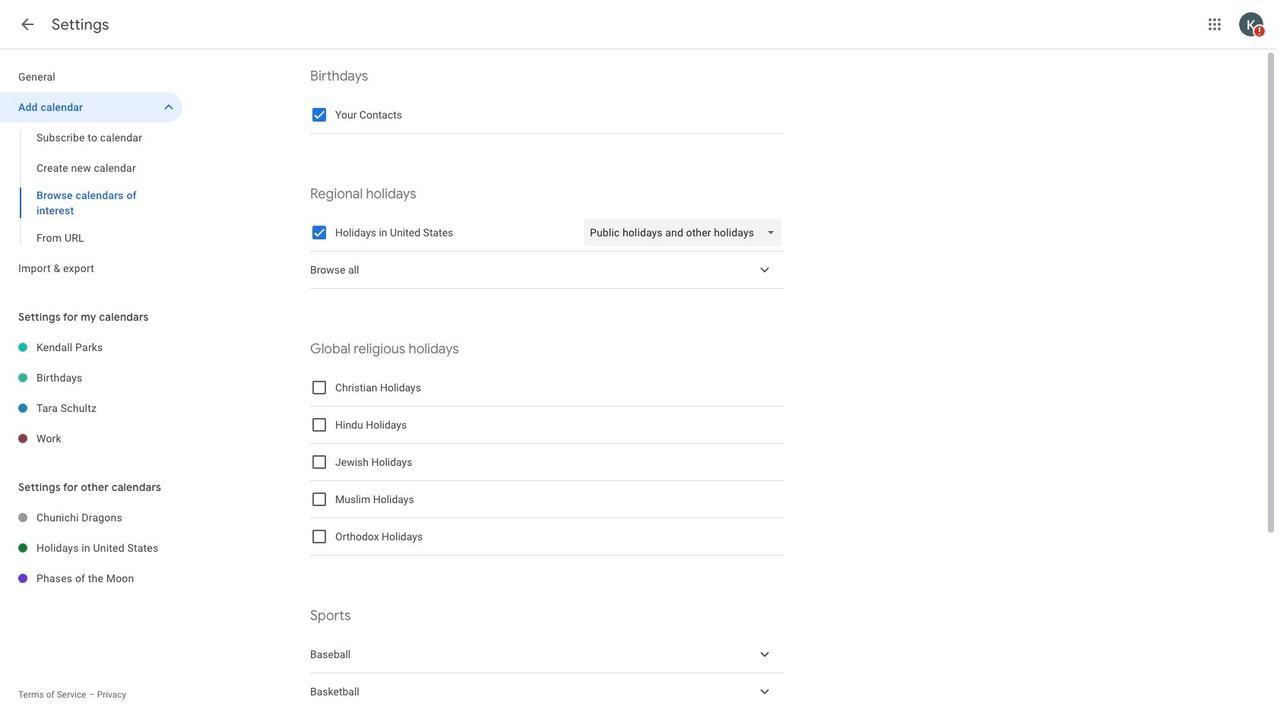 Task type: locate. For each thing, give the bounding box(es) containing it.
group
[[0, 122, 183, 253]]

2 tree item from the top
[[310, 636, 785, 674]]

2 vertical spatial tree
[[0, 503, 183, 594]]

1 vertical spatial tree
[[0, 332, 183, 454]]

0 vertical spatial tree
[[0, 62, 183, 284]]

kendall parks tree item
[[0, 332, 183, 363]]

None field
[[584, 219, 788, 246]]

tara schultz tree item
[[0, 393, 183, 424]]

1 tree from the top
[[0, 62, 183, 284]]

3 tree item from the top
[[310, 674, 785, 706]]

go back image
[[18, 15, 37, 33]]

birthdays tree item
[[0, 363, 183, 393]]

heading
[[52, 15, 109, 34]]

add calendar tree item
[[0, 92, 183, 122]]

tree item
[[310, 252, 785, 289], [310, 636, 785, 674], [310, 674, 785, 706]]

tree
[[0, 62, 183, 284], [0, 332, 183, 454], [0, 503, 183, 594]]



Task type: describe. For each thing, give the bounding box(es) containing it.
chunichi dragons tree item
[[0, 503, 183, 533]]

2 tree from the top
[[0, 332, 183, 454]]

holidays in united states tree item
[[0, 533, 183, 563]]

work tree item
[[0, 424, 183, 454]]

1 tree item from the top
[[310, 252, 785, 289]]

3 tree from the top
[[0, 503, 183, 594]]

phases of the moon tree item
[[0, 563, 183, 594]]



Task type: vqa. For each thing, say whether or not it's contained in the screenshot.
bottom tree
yes



